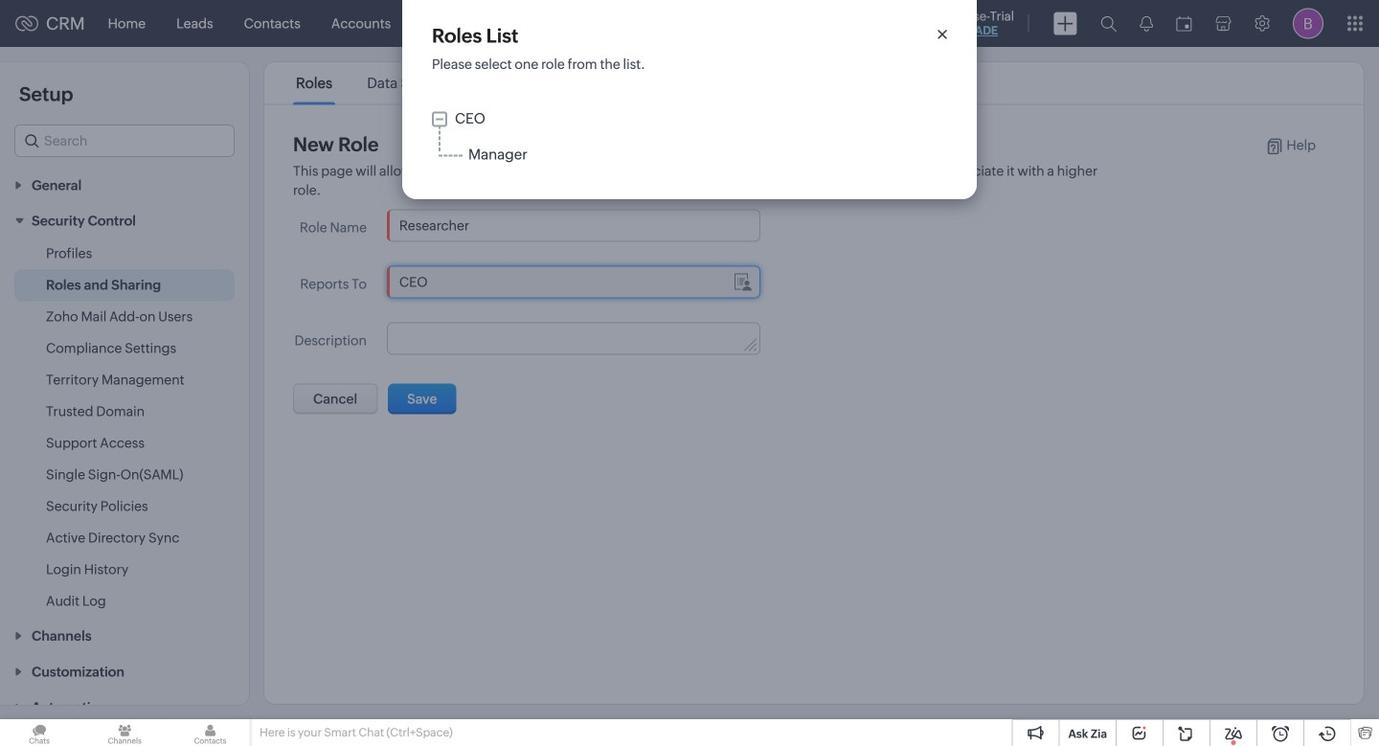 Task type: describe. For each thing, give the bounding box(es) containing it.
chats image
[[0, 720, 79, 746]]

signals image
[[1140, 15, 1154, 32]]

channels image
[[85, 720, 164, 746]]



Task type: vqa. For each thing, say whether or not it's contained in the screenshot.
Text Box
yes



Task type: locate. For each thing, give the bounding box(es) containing it.
logo image
[[15, 16, 38, 31]]

contacts image
[[171, 720, 250, 746]]

region
[[0, 238, 249, 618]]

list
[[279, 62, 528, 104]]

signals element
[[1129, 0, 1165, 47]]

None text field
[[388, 210, 760, 241], [388, 323, 760, 354], [388, 210, 760, 241], [388, 323, 760, 354]]

profile element
[[1282, 0, 1336, 46]]

profile image
[[1293, 8, 1324, 39]]

group
[[432, 110, 902, 163]]



